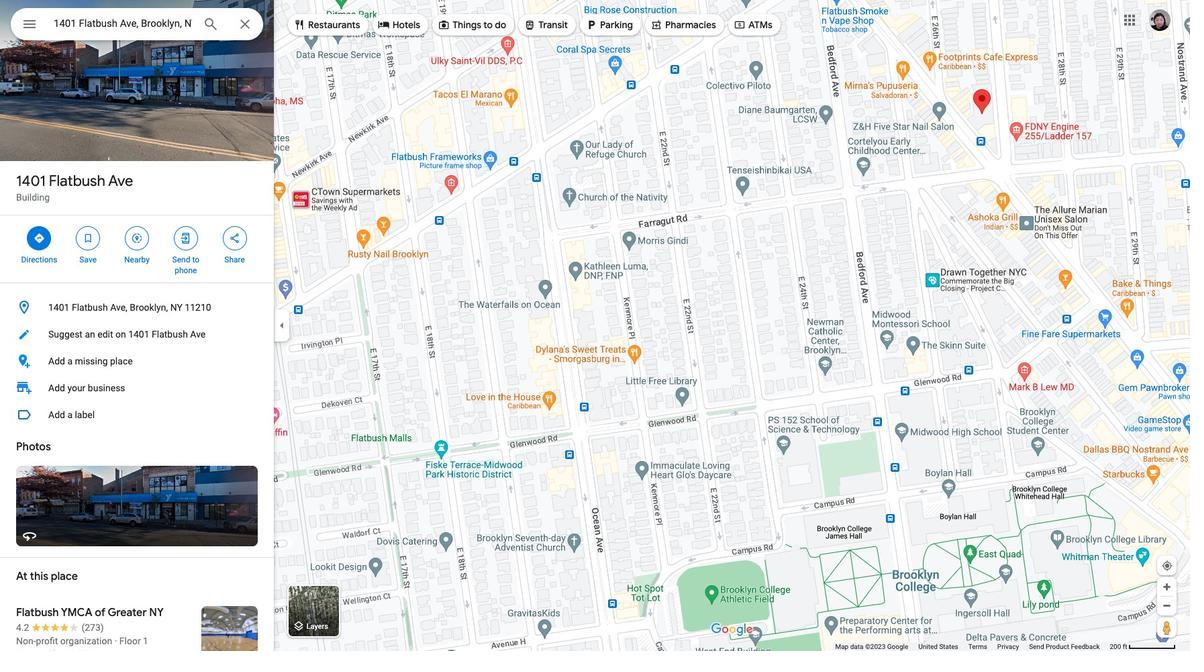 Task type: locate. For each thing, give the bounding box(es) containing it.
pharmacies
[[665, 19, 716, 31]]

zoom in image
[[1162, 582, 1172, 592]]

flatbush
[[49, 172, 105, 191], [72, 302, 108, 313], [152, 329, 188, 340], [16, 606, 59, 620]]

ny for greater
[[149, 606, 164, 620]]

 parking
[[585, 17, 633, 32]]

at
[[16, 570, 27, 583]]

add left "your" at the left of the page
[[48, 383, 65, 393]]

layers
[[307, 622, 328, 631]]

add left label
[[48, 409, 65, 420]]


[[229, 231, 241, 246]]

place right this
[[51, 570, 78, 583]]

label
[[75, 409, 95, 420]]

a left missing
[[67, 356, 72, 366]]

ave inside 1401 flatbush ave building
[[108, 172, 133, 191]]

add
[[48, 356, 65, 366], [48, 383, 65, 393], [48, 409, 65, 420]]

0 vertical spatial add
[[48, 356, 65, 366]]

1401 flatbush ave building
[[16, 172, 133, 203]]

this
[[30, 570, 48, 583]]


[[438, 17, 450, 32]]

0 horizontal spatial place
[[51, 570, 78, 583]]

add for add your business
[[48, 383, 65, 393]]

0 vertical spatial ave
[[108, 172, 133, 191]]

place down 'on' on the left
[[110, 356, 133, 366]]

©2023
[[865, 643, 885, 650]]

place inside button
[[110, 356, 133, 366]]

flatbush up 4.2 on the left bottom of the page
[[16, 606, 59, 620]]

0 horizontal spatial ny
[[149, 606, 164, 620]]

a for label
[[67, 409, 72, 420]]

1 vertical spatial to
[[192, 255, 199, 264]]

to left do
[[483, 19, 493, 31]]

send for send to phone
[[172, 255, 190, 264]]

1401 for ave,
[[48, 302, 69, 313]]

1 vertical spatial a
[[67, 409, 72, 420]]

terms
[[968, 643, 987, 650]]

actions for 1401 flatbush ave region
[[0, 215, 274, 283]]

edit
[[97, 329, 113, 340]]

1 vertical spatial send
[[1029, 643, 1044, 650]]

1 vertical spatial place
[[51, 570, 78, 583]]

send left product
[[1029, 643, 1044, 650]]

2 add from the top
[[48, 383, 65, 393]]

google
[[887, 643, 908, 650]]

send
[[172, 255, 190, 264], [1029, 643, 1044, 650]]

nearby
[[124, 255, 150, 264]]

1401 Flatbush Ave, Brooklyn, NY 11210 field
[[11, 8, 263, 40]]

0 horizontal spatial send
[[172, 255, 190, 264]]

add inside add a label button
[[48, 409, 65, 420]]

0 horizontal spatial ave
[[108, 172, 133, 191]]

ymca
[[61, 606, 92, 620]]

suggest an edit on 1401 flatbush ave button
[[0, 321, 274, 348]]

None field
[[54, 15, 192, 32]]

suggest an edit on 1401 flatbush ave
[[48, 329, 206, 340]]

3 add from the top
[[48, 409, 65, 420]]

4.2 stars 273 reviews image
[[16, 621, 104, 634]]

show street view coverage image
[[1157, 617, 1177, 638]]


[[21, 15, 38, 34]]

on
[[115, 329, 126, 340]]

data
[[850, 643, 863, 650]]

profit
[[36, 636, 58, 646]]

1 horizontal spatial 1401
[[48, 302, 69, 313]]

business
[[88, 383, 125, 393]]

ave down 11210
[[190, 329, 206, 340]]

add a label
[[48, 409, 95, 420]]

0 vertical spatial 1401
[[16, 172, 45, 191]]

0 vertical spatial to
[[483, 19, 493, 31]]

0 vertical spatial a
[[67, 356, 72, 366]]


[[378, 17, 390, 32]]

flatbush up the building
[[49, 172, 105, 191]]

flatbush ymca of greater ny
[[16, 606, 164, 620]]

place
[[110, 356, 133, 366], [51, 570, 78, 583]]

add inside add your business link
[[48, 383, 65, 393]]

building
[[16, 192, 50, 203]]

1401
[[16, 172, 45, 191], [48, 302, 69, 313], [128, 329, 149, 340]]

a for missing
[[67, 356, 72, 366]]

a
[[67, 356, 72, 366], [67, 409, 72, 420]]

0 vertical spatial place
[[110, 356, 133, 366]]

send product feedback
[[1029, 643, 1100, 650]]

add your business link
[[0, 375, 274, 401]]

add a missing place
[[48, 356, 133, 366]]

send inside button
[[1029, 643, 1044, 650]]

1 add from the top
[[48, 356, 65, 366]]

·
[[115, 636, 117, 646]]

send to phone
[[172, 255, 199, 275]]

2 vertical spatial 1401
[[128, 329, 149, 340]]

ave
[[108, 172, 133, 191], [190, 329, 206, 340]]

2 a from the top
[[67, 409, 72, 420]]

1 horizontal spatial place
[[110, 356, 133, 366]]

1 horizontal spatial send
[[1029, 643, 1044, 650]]

terms button
[[968, 642, 987, 651]]

1 horizontal spatial to
[[483, 19, 493, 31]]

greater
[[108, 606, 147, 620]]

0 vertical spatial ny
[[170, 302, 182, 313]]

phone
[[175, 266, 197, 275]]

a inside button
[[67, 356, 72, 366]]

1 horizontal spatial ny
[[170, 302, 182, 313]]

send inside send to phone
[[172, 255, 190, 264]]

ave up 
[[108, 172, 133, 191]]

send up the phone
[[172, 255, 190, 264]]

add down suggest
[[48, 356, 65, 366]]

united states button
[[918, 642, 958, 651]]

to up the phone
[[192, 255, 199, 264]]

1401 inside 1401 flatbush ave building
[[16, 172, 45, 191]]

ny
[[170, 302, 182, 313], [149, 606, 164, 620]]

directions
[[21, 255, 57, 264]]

footer
[[835, 642, 1110, 651]]

non-profit organization · floor 1
[[16, 636, 148, 646]]

google account: michele murakami  
(michele.murakami@adept.ai) image
[[1149, 9, 1171, 31]]

zoom out image
[[1162, 601, 1172, 611]]

2 vertical spatial add
[[48, 409, 65, 420]]

ft
[[1123, 643, 1127, 650]]

1 a from the top
[[67, 356, 72, 366]]

1401 up the building
[[16, 172, 45, 191]]

privacy button
[[997, 642, 1019, 651]]

1 vertical spatial ave
[[190, 329, 206, 340]]

restaurants
[[308, 19, 360, 31]]

hotels
[[392, 19, 420, 31]]

flatbush up the an
[[72, 302, 108, 313]]

add inside add a missing place button
[[48, 356, 65, 366]]

1 vertical spatial ny
[[149, 606, 164, 620]]

0 horizontal spatial to
[[192, 255, 199, 264]]

a inside button
[[67, 409, 72, 420]]

google maps element
[[0, 0, 1190, 651]]

organization
[[60, 636, 112, 646]]

 pharmacies
[[650, 17, 716, 32]]

to
[[483, 19, 493, 31], [192, 255, 199, 264]]

ny right greater
[[149, 606, 164, 620]]

1401 up suggest
[[48, 302, 69, 313]]

product
[[1046, 643, 1069, 650]]

0 vertical spatial send
[[172, 255, 190, 264]]


[[33, 231, 45, 246]]

0 horizontal spatial 1401
[[16, 172, 45, 191]]

footer containing map data ©2023 google
[[835, 642, 1110, 651]]

add for add a missing place
[[48, 356, 65, 366]]

a left label
[[67, 409, 72, 420]]

ny left 11210
[[170, 302, 182, 313]]

things
[[452, 19, 481, 31]]

1 vertical spatial add
[[48, 383, 65, 393]]

to inside send to phone
[[192, 255, 199, 264]]

flatbush inside 1401 flatbush ave building
[[49, 172, 105, 191]]

ny inside button
[[170, 302, 182, 313]]

footer inside google maps element
[[835, 642, 1110, 651]]

missing
[[75, 356, 108, 366]]

1 horizontal spatial ave
[[190, 329, 206, 340]]

(273)
[[81, 622, 104, 633]]

1401 right 'on' on the left
[[128, 329, 149, 340]]

1 vertical spatial 1401
[[48, 302, 69, 313]]



Task type: describe. For each thing, give the bounding box(es) containing it.
2 horizontal spatial 1401
[[128, 329, 149, 340]]

200 ft button
[[1110, 643, 1176, 650]]

brooklyn,
[[130, 302, 168, 313]]

floor
[[119, 636, 141, 646]]

collapse side panel image
[[275, 318, 289, 333]]

flatbush down brooklyn,
[[152, 329, 188, 340]]

 restaurants
[[293, 17, 360, 32]]

share
[[224, 255, 245, 264]]

do
[[495, 19, 506, 31]]

map data ©2023 google
[[835, 643, 908, 650]]

non-
[[16, 636, 36, 646]]


[[585, 17, 597, 32]]

united states
[[918, 643, 958, 650]]

 hotels
[[378, 17, 420, 32]]


[[650, 17, 662, 32]]

1
[[143, 636, 148, 646]]

11210
[[185, 302, 211, 313]]


[[131, 231, 143, 246]]


[[180, 231, 192, 246]]

show your location image
[[1161, 560, 1173, 572]]

 transit
[[524, 17, 568, 32]]

 search field
[[11, 8, 263, 43]]

parking
[[600, 19, 633, 31]]

1401 flatbush ave main content
[[0, 0, 274, 651]]

suggest
[[48, 329, 83, 340]]

1401 flatbush ave, brooklyn, ny 11210
[[48, 302, 211, 313]]


[[82, 231, 94, 246]]

feedback
[[1071, 643, 1100, 650]]

transit
[[538, 19, 568, 31]]

send for send product feedback
[[1029, 643, 1044, 650]]

add your business
[[48, 383, 125, 393]]

united
[[918, 643, 938, 650]]

ave,
[[110, 302, 127, 313]]

add a label button
[[0, 401, 274, 428]]

map
[[835, 643, 849, 650]]

ave inside button
[[190, 329, 206, 340]]

 atms
[[734, 17, 772, 32]]


[[734, 17, 746, 32]]

privacy
[[997, 643, 1019, 650]]

states
[[939, 643, 958, 650]]

an
[[85, 329, 95, 340]]

1401 flatbush ave, brooklyn, ny 11210 button
[[0, 294, 274, 321]]

add for add a label
[[48, 409, 65, 420]]

your
[[67, 383, 85, 393]]

200
[[1110, 643, 1121, 650]]

1401 for ave
[[16, 172, 45, 191]]

200 ft
[[1110, 643, 1127, 650]]

send product feedback button
[[1029, 642, 1100, 651]]

add a missing place button
[[0, 348, 274, 375]]


[[524, 17, 536, 32]]


[[293, 17, 305, 32]]

of
[[95, 606, 105, 620]]

save
[[79, 255, 97, 264]]

ny for brooklyn,
[[170, 302, 182, 313]]

4.2
[[16, 622, 29, 633]]

 things to do
[[438, 17, 506, 32]]

photos
[[16, 440, 51, 454]]

 button
[[11, 8, 48, 43]]

none field inside 1401 flatbush ave, brooklyn, ny 11210 field
[[54, 15, 192, 32]]

atms
[[748, 19, 772, 31]]

at this place
[[16, 570, 78, 583]]

to inside  things to do
[[483, 19, 493, 31]]



Task type: vqa. For each thing, say whether or not it's contained in the screenshot.
footer in the the "Google Maps" element
yes



